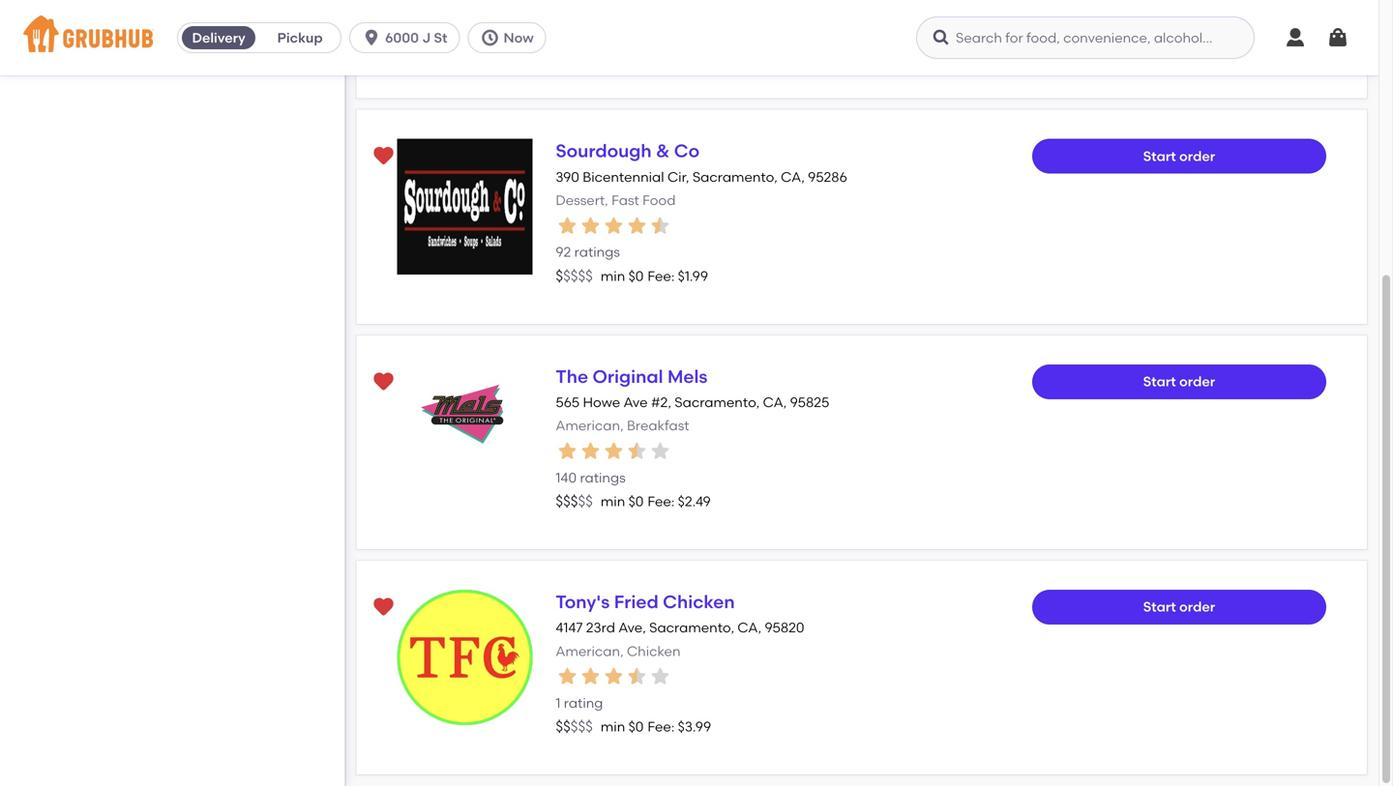 Task type: describe. For each thing, give the bounding box(es) containing it.
saved restaurant button for tony's
[[366, 590, 401, 625]]

min $0 fee: $2.49
[[601, 494, 711, 510]]

min for sourdough
[[601, 268, 625, 285]]

start order for mels
[[1144, 374, 1216, 390]]

order for tony's fried chicken
[[1180, 599, 1216, 616]]

92 ratings
[[556, 244, 620, 261]]

6000 j st button
[[350, 22, 468, 53]]

mels
[[668, 366, 708, 387]]

sacramento, inside the original mels 565 howe ave #2, sacramento, ca, 95825 american, breakfast
[[675, 394, 760, 411]]

cir,
[[668, 169, 690, 185]]

main navigation navigation
[[0, 0, 1379, 75]]

min $0 fee: $3.99
[[601, 719, 712, 736]]

min for tony's
[[601, 719, 625, 736]]

ca, inside the original mels 565 howe ave #2, sacramento, ca, 95825 american, breakfast
[[763, 394, 787, 411]]

1
[[556, 695, 561, 712]]

23rd
[[586, 620, 616, 636]]

now
[[504, 30, 534, 46]]

fee: for &
[[648, 268, 675, 285]]

rating
[[564, 695, 603, 712]]

min $0 fee: $1.99
[[601, 268, 709, 285]]

st
[[434, 30, 448, 46]]

howe
[[583, 394, 621, 411]]

sourdough & co link
[[556, 141, 700, 162]]

original
[[593, 366, 664, 387]]

$1.99
[[678, 268, 709, 285]]

$3.99
[[678, 719, 712, 736]]

j
[[422, 30, 431, 46]]

6000 j st
[[385, 30, 448, 46]]

140 ratings
[[556, 470, 626, 486]]

saved restaurant image for tony's fried chicken
[[372, 596, 395, 619]]

start order button for co
[[1032, 139, 1327, 174]]

6000
[[385, 30, 419, 46]]

delivery button
[[178, 22, 259, 53]]

fee: for original
[[648, 494, 675, 510]]

sonic drive-in logo image
[[397, 0, 533, 49]]

start order button for mels
[[1032, 365, 1327, 400]]

start order for co
[[1144, 148, 1216, 165]]

$$$
[[556, 493, 578, 511]]

start order button for chicken
[[1032, 590, 1327, 625]]

the original mels 565 howe ave #2, sacramento, ca, 95825 american, breakfast
[[556, 366, 830, 434]]

svg image inside 6000 j st button
[[362, 28, 381, 47]]

$0 for original
[[629, 494, 644, 510]]

start order for chicken
[[1144, 599, 1216, 616]]

fee: for fried
[[648, 719, 675, 736]]

ca, for co
[[781, 169, 805, 185]]

start for chicken
[[1144, 599, 1177, 616]]

tony's fried chicken link
[[556, 592, 735, 613]]

1 horizontal spatial svg image
[[1327, 26, 1350, 49]]

sacramento, for chicken
[[650, 620, 735, 636]]

order for sourdough & co
[[1180, 148, 1216, 165]]

order for the original mels
[[1180, 374, 1216, 390]]

the original mels logo image
[[397, 365, 533, 462]]

2 horizontal spatial svg image
[[1284, 26, 1308, 49]]

&
[[656, 141, 670, 162]]

$2.49
[[678, 494, 711, 510]]

now button
[[468, 22, 554, 53]]

95825
[[790, 394, 830, 411]]



Task type: locate. For each thing, give the bounding box(es) containing it.
food
[[643, 192, 676, 209]]

dessert,
[[556, 192, 609, 209]]

min for the
[[601, 494, 625, 510]]

$$
[[556, 719, 571, 736]]

3 $0 from the top
[[629, 719, 644, 736]]

$$$$$ for the
[[556, 493, 593, 511]]

svg image inside the now button
[[481, 28, 500, 47]]

start order
[[1144, 148, 1216, 165], [1144, 374, 1216, 390], [1144, 599, 1216, 616]]

american, inside tony's fried chicken 4147 23rd ave, sacramento, ca, 95820 american, chicken
[[556, 643, 624, 660]]

pickup button
[[259, 22, 341, 53]]

0 vertical spatial $0
[[629, 268, 644, 285]]

saved restaurant button
[[366, 139, 401, 174], [366, 365, 401, 400], [366, 590, 401, 625]]

2 american, from the top
[[556, 643, 624, 660]]

1 order from the top
[[1180, 148, 1216, 165]]

start order button
[[1032, 139, 1327, 174], [1032, 365, 1327, 400], [1032, 590, 1327, 625]]

0 vertical spatial start
[[1144, 148, 1177, 165]]

0 vertical spatial $$$$$
[[556, 268, 593, 285]]

fee: left $1.99
[[648, 268, 675, 285]]

1 vertical spatial ca,
[[763, 394, 787, 411]]

sacramento, down the tony's fried chicken link
[[650, 620, 735, 636]]

1 vertical spatial order
[[1180, 374, 1216, 390]]

min down rating
[[601, 719, 625, 736]]

start for co
[[1144, 148, 1177, 165]]

delivery
[[192, 30, 246, 46]]

american, inside the original mels 565 howe ave #2, sacramento, ca, 95825 american, breakfast
[[556, 418, 624, 434]]

2 vertical spatial ca,
[[738, 620, 762, 636]]

1 vertical spatial start
[[1144, 374, 1177, 390]]

american, down the howe on the left of the page
[[556, 418, 624, 434]]

0 vertical spatial ratings
[[575, 244, 620, 261]]

ca, inside the sourdough & co 390 bicentennial cir, sacramento, ca, 95286 dessert, fast food
[[781, 169, 805, 185]]

0 vertical spatial fee:
[[648, 268, 675, 285]]

Search for food, convenience, alcohol... search field
[[917, 16, 1255, 59]]

ratings
[[575, 244, 620, 261], [580, 470, 626, 486]]

$0 left $3.99
[[629, 719, 644, 736]]

1 vertical spatial start order
[[1144, 374, 1216, 390]]

0 vertical spatial american,
[[556, 418, 624, 434]]

92
[[556, 244, 571, 261]]

1 vertical spatial ratings
[[580, 470, 626, 486]]

saved restaurant image
[[372, 145, 395, 168]]

the
[[556, 366, 589, 387]]

2 $0 from the top
[[629, 494, 644, 510]]

2 vertical spatial saved restaurant button
[[366, 590, 401, 625]]

1 vertical spatial sacramento,
[[675, 394, 760, 411]]

chicken down ave,
[[627, 643, 681, 660]]

3 saved restaurant button from the top
[[366, 590, 401, 625]]

1 $$$$$ from the top
[[556, 268, 593, 285]]

0 vertical spatial saved restaurant image
[[372, 370, 395, 394]]

$$$$$ for sourdough
[[556, 268, 593, 285]]

0 vertical spatial order
[[1180, 148, 1216, 165]]

sacramento, inside the sourdough & co 390 bicentennial cir, sacramento, ca, 95286 dessert, fast food
[[693, 169, 778, 185]]

saved restaurant button for sourdough
[[366, 139, 401, 174]]

$$$$$ down 140
[[556, 493, 593, 511]]

1 vertical spatial american,
[[556, 643, 624, 660]]

2 start order from the top
[[1144, 374, 1216, 390]]

$0 left $1.99
[[629, 268, 644, 285]]

saved restaurant image left tony's fried chicken logo
[[372, 596, 395, 619]]

star icon image
[[556, 214, 579, 238], [579, 214, 602, 238], [602, 214, 626, 238], [626, 214, 649, 238], [649, 214, 672, 238], [649, 214, 672, 238], [556, 440, 579, 463], [579, 440, 602, 463], [602, 440, 626, 463], [626, 440, 649, 463], [626, 440, 649, 463], [649, 440, 672, 463], [556, 666, 579, 689], [579, 666, 602, 689], [602, 666, 626, 689], [626, 666, 649, 689], [626, 666, 649, 689], [649, 666, 672, 689]]

$0
[[629, 268, 644, 285], [629, 494, 644, 510], [629, 719, 644, 736]]

start
[[1144, 148, 1177, 165], [1144, 374, 1177, 390], [1144, 599, 1177, 616]]

fee: left $2.49
[[648, 494, 675, 510]]

min down "92 ratings"
[[601, 268, 625, 285]]

pickup
[[277, 30, 323, 46]]

1 vertical spatial saved restaurant image
[[372, 596, 395, 619]]

1 start order button from the top
[[1032, 139, 1327, 174]]

2 start from the top
[[1144, 374, 1177, 390]]

3 start from the top
[[1144, 599, 1177, 616]]

the original mels link
[[556, 366, 708, 387]]

sacramento, down the "mels"
[[675, 394, 760, 411]]

$
[[556, 268, 563, 285]]

1 vertical spatial start order button
[[1032, 365, 1327, 400]]

565
[[556, 394, 580, 411]]

2 vertical spatial start
[[1144, 599, 1177, 616]]

start for mels
[[1144, 374, 1177, 390]]

2 $$$$$ from the top
[[556, 493, 593, 511]]

1 american, from the top
[[556, 418, 624, 434]]

tony's
[[556, 592, 610, 613]]

2 start order button from the top
[[1032, 365, 1327, 400]]

0 vertical spatial chicken
[[663, 592, 735, 613]]

390
[[556, 169, 580, 185]]

0 vertical spatial min
[[601, 268, 625, 285]]

1 saved restaurant button from the top
[[366, 139, 401, 174]]

breakfast
[[627, 418, 690, 434]]

2 min from the top
[[601, 494, 625, 510]]

1 min from the top
[[601, 268, 625, 285]]

1 start from the top
[[1144, 148, 1177, 165]]

1 saved restaurant image from the top
[[372, 370, 395, 394]]

3 start order button from the top
[[1032, 590, 1327, 625]]

ca, left the 95820
[[738, 620, 762, 636]]

1 horizontal spatial svg image
[[932, 28, 951, 47]]

order
[[1180, 148, 1216, 165], [1180, 374, 1216, 390], [1180, 599, 1216, 616]]

sacramento, down co
[[693, 169, 778, 185]]

bicentennial
[[583, 169, 665, 185]]

95820
[[765, 620, 805, 636]]

chicken
[[663, 592, 735, 613], [627, 643, 681, 660]]

ca,
[[781, 169, 805, 185], [763, 394, 787, 411], [738, 620, 762, 636]]

$0 left $2.49
[[629, 494, 644, 510]]

0 vertical spatial saved restaurant button
[[366, 139, 401, 174]]

sacramento, inside tony's fried chicken 4147 23rd ave, sacramento, ca, 95820 american, chicken
[[650, 620, 735, 636]]

saved restaurant button for the
[[366, 365, 401, 400]]

tony's fried chicken logo image
[[397, 590, 533, 726]]

0 vertical spatial start order button
[[1032, 139, 1327, 174]]

$$$$$ down the 92
[[556, 268, 593, 285]]

#2,
[[651, 394, 672, 411]]

sacramento,
[[693, 169, 778, 185], [675, 394, 760, 411], [650, 620, 735, 636]]

2 saved restaurant button from the top
[[366, 365, 401, 400]]

$$$$$ down 1 rating
[[556, 719, 593, 736]]

3 fee: from the top
[[648, 719, 675, 736]]

sourdough & co  logo image
[[397, 139, 533, 275]]

fried
[[614, 592, 659, 613]]

4147
[[556, 620, 583, 636]]

min
[[601, 268, 625, 285], [601, 494, 625, 510], [601, 719, 625, 736]]

95286
[[808, 169, 848, 185]]

saved restaurant image left the original mels logo
[[372, 370, 395, 394]]

svg image
[[1284, 26, 1308, 49], [481, 28, 500, 47], [932, 28, 951, 47]]

1 fee: from the top
[[648, 268, 675, 285]]

2 vertical spatial $$$$$
[[556, 719, 593, 736]]

1 vertical spatial min
[[601, 494, 625, 510]]

sacramento, for co
[[693, 169, 778, 185]]

1 $0 from the top
[[629, 268, 644, 285]]

2 vertical spatial sacramento,
[[650, 620, 735, 636]]

1 rating
[[556, 695, 603, 712]]

ca, left 95286
[[781, 169, 805, 185]]

2 vertical spatial start order
[[1144, 599, 1216, 616]]

2 vertical spatial min
[[601, 719, 625, 736]]

2 vertical spatial $0
[[629, 719, 644, 736]]

1 vertical spatial chicken
[[627, 643, 681, 660]]

0 vertical spatial sacramento,
[[693, 169, 778, 185]]

ave,
[[619, 620, 646, 636]]

1 start order from the top
[[1144, 148, 1216, 165]]

2 fee: from the top
[[648, 494, 675, 510]]

ca, inside tony's fried chicken 4147 23rd ave, sacramento, ca, 95820 american, chicken
[[738, 620, 762, 636]]

american,
[[556, 418, 624, 434], [556, 643, 624, 660]]

2 saved restaurant image from the top
[[372, 596, 395, 619]]

ratings right 140
[[580, 470, 626, 486]]

$0 for &
[[629, 268, 644, 285]]

american, down 23rd at the left bottom
[[556, 643, 624, 660]]

0 vertical spatial start order
[[1144, 148, 1216, 165]]

ca, for chicken
[[738, 620, 762, 636]]

ratings for the
[[580, 470, 626, 486]]

0 horizontal spatial svg image
[[362, 28, 381, 47]]

2 vertical spatial start order button
[[1032, 590, 1327, 625]]

2 vertical spatial fee:
[[648, 719, 675, 736]]

saved restaurant image
[[372, 370, 395, 394], [372, 596, 395, 619]]

svg image
[[1327, 26, 1350, 49], [362, 28, 381, 47]]

ca, left 95825
[[763, 394, 787, 411]]

1 vertical spatial $0
[[629, 494, 644, 510]]

$$$$$
[[556, 268, 593, 285], [556, 493, 593, 511], [556, 719, 593, 736]]

$0 for fried
[[629, 719, 644, 736]]

ratings right the 92
[[575, 244, 620, 261]]

2 vertical spatial order
[[1180, 599, 1216, 616]]

1 vertical spatial fee:
[[648, 494, 675, 510]]

2 order from the top
[[1180, 374, 1216, 390]]

fee: left $3.99
[[648, 719, 675, 736]]

1 vertical spatial $$$$$
[[556, 493, 593, 511]]

tony's fried chicken 4147 23rd ave, sacramento, ca, 95820 american, chicken
[[556, 592, 805, 660]]

3 $$$$$ from the top
[[556, 719, 593, 736]]

1 vertical spatial saved restaurant button
[[366, 365, 401, 400]]

$$$$$ for tony's
[[556, 719, 593, 736]]

min down 140 ratings
[[601, 494, 625, 510]]

ave
[[624, 394, 648, 411]]

sourdough & co 390 bicentennial cir, sacramento, ca, 95286 dessert, fast food
[[556, 141, 848, 209]]

3 min from the top
[[601, 719, 625, 736]]

140
[[556, 470, 577, 486]]

0 horizontal spatial svg image
[[481, 28, 500, 47]]

saved restaurant image for the original mels
[[372, 370, 395, 394]]

co
[[674, 141, 700, 162]]

3 start order from the top
[[1144, 599, 1216, 616]]

3 order from the top
[[1180, 599, 1216, 616]]

ratings for sourdough
[[575, 244, 620, 261]]

chicken right fried
[[663, 592, 735, 613]]

0 vertical spatial ca,
[[781, 169, 805, 185]]

fee:
[[648, 268, 675, 285], [648, 494, 675, 510], [648, 719, 675, 736]]

sourdough
[[556, 141, 652, 162]]

fast
[[612, 192, 640, 209]]



Task type: vqa. For each thing, say whether or not it's contained in the screenshot.
Search Address search field
no



